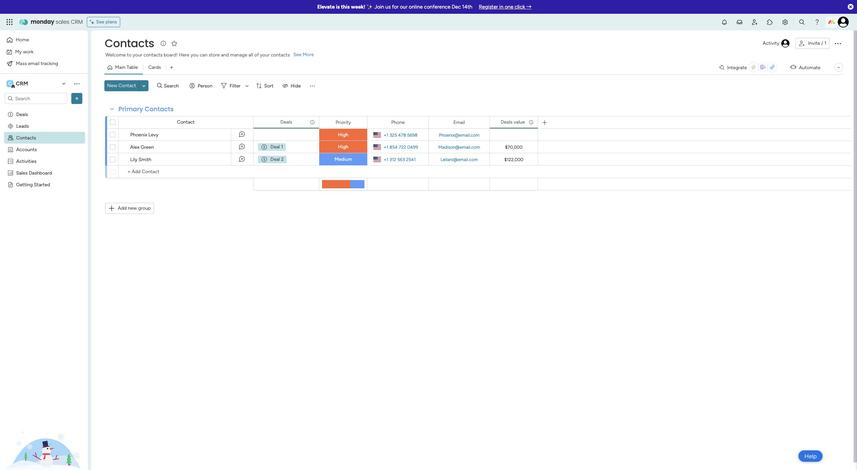 Task type: locate. For each thing, give the bounding box(es) containing it.
0 horizontal spatial options image
[[73, 95, 80, 102]]

your right of
[[260, 52, 270, 58]]

collapse board header image
[[837, 65, 842, 70]]

medium
[[335, 157, 352, 162]]

email
[[454, 119, 465, 125]]

0 horizontal spatial 1
[[281, 144, 283, 150]]

svg image for deal 2
[[261, 156, 268, 163]]

column information image
[[529, 119, 534, 125]]

mass email tracking
[[16, 61, 58, 66]]

person
[[198, 83, 213, 89]]

deal left 2
[[271, 157, 280, 162]]

activity button
[[761, 38, 793, 49]]

options image right phone field
[[419, 117, 424, 128]]

1 vertical spatial svg image
[[261, 156, 268, 163]]

here
[[179, 52, 190, 58]]

inbox image
[[737, 19, 744, 26]]

see left the plans
[[96, 19, 104, 25]]

invite / 1
[[809, 40, 827, 46]]

+1 for alex green
[[384, 145, 389, 150]]

invite members image
[[752, 19, 759, 26]]

crm
[[71, 18, 83, 26], [16, 80, 28, 87]]

deals left value
[[501, 119, 513, 125]]

see inside the welcome to your contacts board! here you can store and manage all of your contacts see more
[[294, 52, 302, 58]]

options image down workspace options icon
[[73, 95, 80, 102]]

you
[[191, 52, 199, 58]]

1 horizontal spatial your
[[260, 52, 270, 58]]

✨
[[367, 4, 374, 10]]

+1 312 563 2541
[[384, 157, 416, 162]]

options image right value
[[529, 116, 533, 128]]

deal
[[271, 144, 280, 150], [271, 157, 280, 162]]

1 horizontal spatial contact
[[177, 119, 195, 125]]

1 horizontal spatial see
[[294, 52, 302, 58]]

options image right email field
[[480, 117, 485, 128]]

high down priority field
[[338, 132, 349, 138]]

312
[[390, 157, 397, 162]]

contacts up accounts
[[16, 135, 36, 141]]

see plans
[[96, 19, 117, 25]]

lily smith
[[130, 157, 151, 163]]

0 horizontal spatial deals
[[16, 111, 28, 117]]

+1 left the 312
[[384, 157, 389, 162]]

crm right sales
[[71, 18, 83, 26]]

deals left column information icon
[[281, 119, 292, 125]]

Contacts field
[[103, 36, 156, 51]]

1 up 2
[[281, 144, 283, 150]]

2 your from the left
[[260, 52, 270, 58]]

options image right /
[[834, 39, 843, 48]]

0 vertical spatial +1
[[384, 133, 389, 138]]

options image
[[834, 39, 843, 48], [310, 116, 314, 128], [358, 117, 363, 128], [419, 117, 424, 128]]

dec
[[452, 4, 461, 10]]

0 vertical spatial see
[[96, 19, 104, 25]]

this
[[341, 4, 350, 10]]

list box
[[0, 107, 88, 284]]

workspace image
[[7, 80, 13, 88]]

see left more
[[294, 52, 302, 58]]

2541
[[406, 157, 416, 162]]

search everything image
[[799, 19, 806, 26]]

+1
[[384, 133, 389, 138], [384, 145, 389, 150], [384, 157, 389, 162]]

+ Add Contact text field
[[122, 168, 250, 176]]

1 horizontal spatial crm
[[71, 18, 83, 26]]

dapulse integrations image
[[720, 65, 725, 70]]

1 vertical spatial see
[[294, 52, 302, 58]]

0 horizontal spatial contacts
[[144, 52, 163, 58]]

cards
[[148, 64, 161, 70]]

1 vertical spatial high
[[338, 144, 349, 150]]

2 svg image from the top
[[261, 156, 268, 163]]

2 vertical spatial contacts
[[16, 135, 36, 141]]

svg image
[[261, 144, 268, 151], [261, 156, 268, 163]]

options image
[[73, 95, 80, 102], [529, 116, 533, 128], [480, 117, 485, 128]]

help image
[[814, 19, 821, 26]]

0 vertical spatial svg image
[[261, 144, 268, 151]]

0 horizontal spatial see
[[96, 19, 104, 25]]

see
[[96, 19, 104, 25], [294, 52, 302, 58]]

invite
[[809, 40, 821, 46]]

+1 854 722 0499
[[384, 145, 418, 150]]

in
[[500, 4, 504, 10]]

emails settings image
[[782, 19, 789, 26]]

2 high from the top
[[338, 144, 349, 150]]

your right "to"
[[133, 52, 142, 58]]

high up "medium"
[[338, 144, 349, 150]]

high
[[338, 132, 349, 138], [338, 144, 349, 150]]

2 horizontal spatial deals
[[501, 119, 513, 125]]

lottie animation element
[[0, 401, 88, 471]]

workspace selection element
[[7, 80, 29, 89]]

getting started
[[16, 182, 50, 188]]

1 horizontal spatial contacts
[[271, 52, 290, 58]]

phone
[[392, 119, 405, 125]]

primary contacts
[[119, 105, 174, 113]]

contacts up "to"
[[105, 36, 154, 51]]

$70,000
[[506, 145, 523, 150]]

contacts
[[105, 36, 154, 51], [145, 105, 174, 113], [16, 135, 36, 141]]

leilani@email.com
[[441, 157, 478, 162]]

1 vertical spatial +1
[[384, 145, 389, 150]]

0 horizontal spatial your
[[133, 52, 142, 58]]

+1 left 854
[[384, 145, 389, 150]]

work
[[23, 49, 33, 55]]

1 vertical spatial 1
[[281, 144, 283, 150]]

1 right /
[[825, 40, 827, 46]]

deal up 'deal 2'
[[271, 144, 280, 150]]

register in one click →
[[479, 4, 532, 10]]

mass email tracking button
[[4, 58, 74, 69]]

svg image inside deal 1 element
[[261, 144, 268, 151]]

1 vertical spatial contacts
[[145, 105, 174, 113]]

option
[[0, 108, 88, 109]]

dashboard
[[29, 170, 52, 176]]

0 vertical spatial high
[[338, 132, 349, 138]]

0 vertical spatial contact
[[119, 83, 136, 89]]

3 +1 from the top
[[384, 157, 389, 162]]

table
[[127, 64, 138, 70]]

contacts left see more "link"
[[271, 52, 290, 58]]

0499
[[408, 145, 418, 150]]

welcome
[[106, 52, 126, 58]]

filter
[[230, 83, 241, 89]]

notifications image
[[722, 19, 729, 26]]

0 horizontal spatial crm
[[16, 80, 28, 87]]

0 horizontal spatial contact
[[119, 83, 136, 89]]

contacts down v2 search image
[[145, 105, 174, 113]]

madison@email.com
[[439, 145, 480, 150]]

1 high from the top
[[338, 132, 349, 138]]

2 vertical spatial +1
[[384, 157, 389, 162]]

deal 2
[[271, 157, 284, 162]]

Search in workspace field
[[14, 95, 58, 103]]

svg image left 'deal 2'
[[261, 156, 268, 163]]

manage
[[230, 52, 248, 58]]

+1 854 722 0499 link
[[381, 143, 418, 152]]

cards button
[[143, 62, 166, 73]]

0 vertical spatial contacts
[[105, 36, 154, 51]]

high for phoenix levy
[[338, 132, 349, 138]]

1 vertical spatial deal
[[271, 157, 280, 162]]

1 +1 from the top
[[384, 133, 389, 138]]

is
[[336, 4, 340, 10]]

325
[[390, 133, 397, 138]]

svg image left deal 1 on the top of page
[[261, 144, 268, 151]]

+1 312 563 2541 link
[[381, 155, 416, 164]]

contacts up cards
[[144, 52, 163, 58]]

person button
[[187, 80, 217, 91]]

svg image inside deal 2 element
[[261, 156, 268, 163]]

levy
[[149, 132, 159, 138]]

1 deal from the top
[[271, 144, 280, 150]]

alex green
[[130, 144, 154, 150]]

deal for deal 2
[[271, 157, 280, 162]]

1 svg image from the top
[[261, 144, 268, 151]]

0 vertical spatial deal
[[271, 144, 280, 150]]

priority
[[336, 119, 351, 125]]

deal 2 element
[[258, 156, 287, 164]]

contact
[[119, 83, 136, 89], [177, 119, 195, 125]]

2 +1 from the top
[[384, 145, 389, 150]]

sales
[[16, 170, 28, 176]]

workspace options image
[[73, 80, 80, 87]]

Search field
[[162, 81, 183, 91]]

1 vertical spatial contact
[[177, 119, 195, 125]]

for
[[392, 4, 399, 10]]

Primary Contacts field
[[117, 105, 176, 114]]

0 vertical spatial 1
[[825, 40, 827, 46]]

new contact
[[107, 83, 136, 89]]

2 deal from the top
[[271, 157, 280, 162]]

/
[[822, 40, 824, 46]]

+1 left '325'
[[384, 133, 389, 138]]

deals up leads
[[16, 111, 28, 117]]

apps image
[[767, 19, 774, 26]]

getting
[[16, 182, 33, 188]]

+1 for lily smith
[[384, 157, 389, 162]]

c
[[8, 81, 12, 87]]

sort
[[264, 83, 274, 89]]

add
[[118, 206, 127, 211]]

1
[[825, 40, 827, 46], [281, 144, 283, 150]]

contacts
[[144, 52, 163, 58], [271, 52, 290, 58]]

phoenix@email.com link
[[438, 133, 481, 138]]

1 horizontal spatial 1
[[825, 40, 827, 46]]

crm right the workspace image
[[16, 80, 28, 87]]

1 vertical spatial crm
[[16, 80, 28, 87]]



Task type: describe. For each thing, give the bounding box(es) containing it.
sort button
[[253, 80, 278, 91]]

conference
[[424, 4, 451, 10]]

add view image
[[170, 65, 173, 70]]

5698
[[408, 133, 418, 138]]

see plans button
[[87, 17, 120, 27]]

home
[[16, 37, 29, 43]]

lottie animation image
[[0, 401, 88, 471]]

→
[[527, 4, 532, 10]]

contacts inside field
[[145, 105, 174, 113]]

$122,000
[[505, 157, 524, 162]]

hide
[[291, 83, 301, 89]]

563
[[398, 157, 405, 162]]

options image right priority field
[[358, 117, 363, 128]]

email
[[28, 61, 39, 66]]

Priority field
[[334, 119, 353, 126]]

arrow down image
[[243, 82, 251, 90]]

new
[[128, 206, 137, 211]]

invite / 1 button
[[796, 38, 830, 49]]

see more link
[[293, 51, 315, 58]]

us
[[386, 4, 391, 10]]

Deals field
[[279, 118, 294, 126]]

monday sales crm
[[31, 18, 83, 26]]

crm inside workspace selection element
[[16, 80, 28, 87]]

2 horizontal spatial options image
[[529, 116, 533, 128]]

leilani@email.com link
[[440, 157, 480, 162]]

main table button
[[104, 62, 143, 73]]

list box containing deals
[[0, 107, 88, 284]]

madison@email.com link
[[437, 145, 482, 150]]

854
[[390, 145, 398, 150]]

sales
[[56, 18, 69, 26]]

integrate
[[728, 65, 748, 71]]

main table
[[115, 64, 138, 70]]

contact inside button
[[119, 83, 136, 89]]

new
[[107, 83, 117, 89]]

deal 1
[[271, 144, 283, 150]]

1 your from the left
[[133, 52, 142, 58]]

see inside button
[[96, 19, 104, 25]]

primary
[[119, 105, 143, 113]]

our
[[400, 4, 408, 10]]

public dashboard image
[[7, 170, 14, 176]]

phoenix@email.com
[[439, 133, 480, 138]]

to
[[127, 52, 132, 58]]

hide button
[[280, 80, 305, 91]]

christina overa image
[[839, 17, 850, 28]]

green
[[141, 144, 154, 150]]

+1 325 478 5698 link
[[381, 131, 418, 139]]

activity
[[764, 40, 780, 46]]

leads
[[16, 123, 29, 129]]

more
[[303, 52, 314, 58]]

1 horizontal spatial options image
[[480, 117, 485, 128]]

1 inside button
[[825, 40, 827, 46]]

home button
[[4, 34, 74, 46]]

1 contacts from the left
[[144, 52, 163, 58]]

new contact button
[[104, 80, 139, 91]]

Email field
[[452, 119, 467, 126]]

2 contacts from the left
[[271, 52, 290, 58]]

tracking
[[41, 61, 58, 66]]

automate
[[800, 65, 821, 71]]

elevate
[[318, 4, 335, 10]]

phoenix levy
[[130, 132, 159, 138]]

lily
[[130, 157, 138, 163]]

column information image
[[310, 119, 316, 125]]

Deals value field
[[500, 118, 527, 126]]

add new group
[[118, 206, 151, 211]]

sales dashboard
[[16, 170, 52, 176]]

722
[[399, 145, 407, 150]]

my work button
[[4, 46, 74, 57]]

public board image
[[7, 181, 14, 188]]

alex
[[130, 144, 140, 150]]

help button
[[799, 451, 823, 462]]

angle down image
[[142, 83, 146, 88]]

0 vertical spatial crm
[[71, 18, 83, 26]]

activities
[[16, 158, 36, 164]]

smith
[[139, 157, 151, 163]]

group
[[138, 206, 151, 211]]

Phone field
[[390, 119, 407, 126]]

main
[[115, 64, 126, 70]]

elevate is this week! ✨ join us for our online conference dec 14th
[[318, 4, 473, 10]]

1 horizontal spatial deals
[[281, 119, 292, 125]]

help
[[805, 453, 818, 460]]

svg image for deal 1
[[261, 144, 268, 151]]

select product image
[[6, 19, 13, 26]]

show board description image
[[159, 40, 167, 47]]

v2 search image
[[157, 82, 162, 90]]

add to favorites image
[[171, 40, 178, 47]]

menu image
[[309, 82, 316, 89]]

478
[[398, 133, 406, 138]]

welcome to your contacts board! here you can store and manage all of your contacts see more
[[106, 52, 314, 58]]

14th
[[463, 4, 473, 10]]

board!
[[164, 52, 178, 58]]

filter button
[[219, 80, 251, 91]]

started
[[34, 182, 50, 188]]

deal 1 element
[[258, 143, 286, 151]]

my work
[[15, 49, 33, 55]]

click
[[515, 4, 526, 10]]

join
[[375, 4, 385, 10]]

plans
[[106, 19, 117, 25]]

register in one click → link
[[479, 4, 532, 10]]

deal for deal 1
[[271, 144, 280, 150]]

autopilot image
[[791, 63, 797, 72]]

store
[[209, 52, 220, 58]]

of
[[255, 52, 259, 58]]

value
[[514, 119, 525, 125]]

phoenix
[[130, 132, 147, 138]]

high for alex green
[[338, 144, 349, 150]]

options image right deals field
[[310, 116, 314, 128]]

can
[[200, 52, 208, 58]]

add new group button
[[105, 203, 154, 214]]

online
[[409, 4, 423, 10]]



Task type: vqa. For each thing, say whether or not it's contained in the screenshot.
the Enable
no



